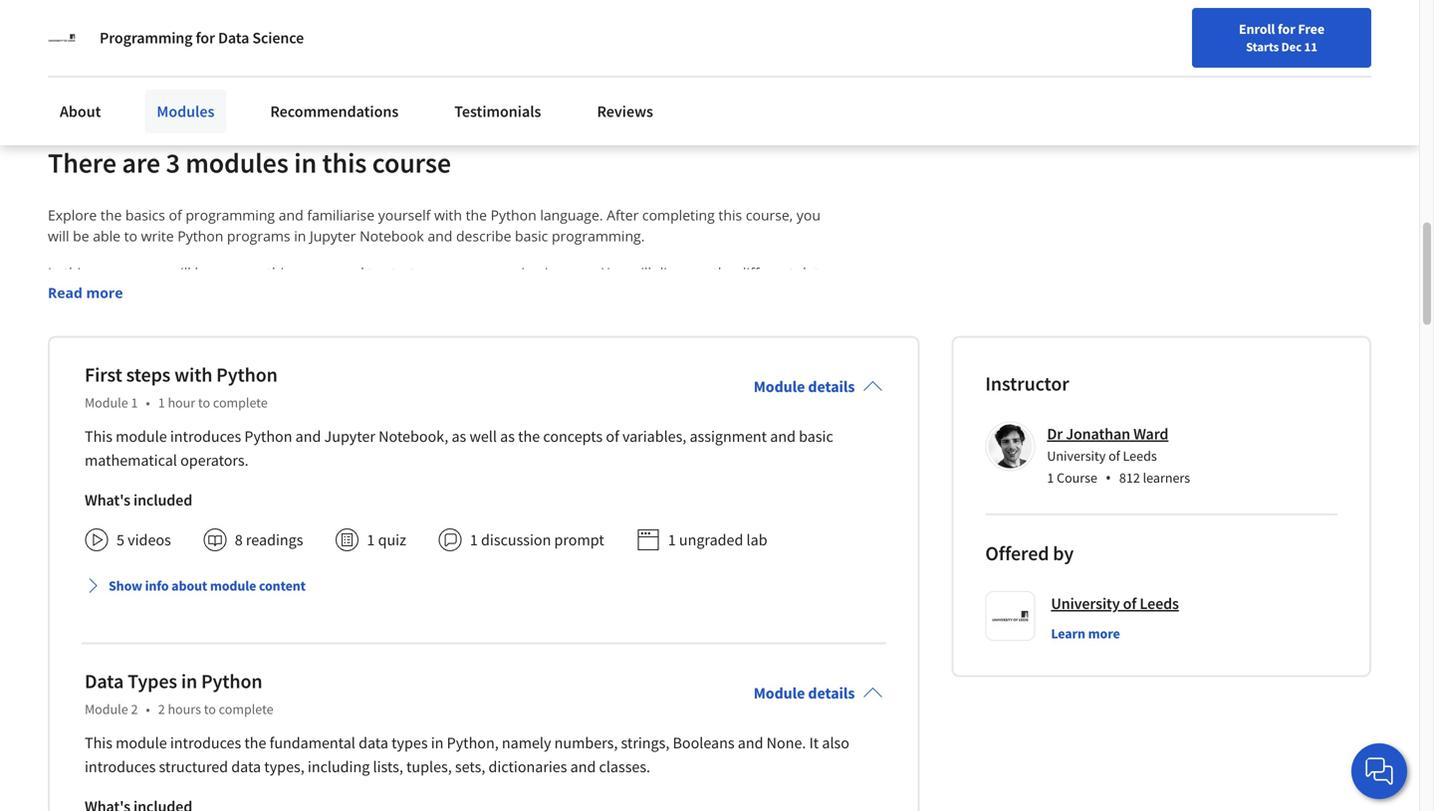 Task type: locate. For each thing, give the bounding box(es) containing it.
hours
[[168, 701, 201, 719]]

data right different
[[798, 264, 827, 283]]

0 vertical spatial data
[[218, 28, 249, 48]]

learners inside in this course, you will learn everything you need to start your programming journey. you will discover the different data types available in python and how to use them, learn how to apply conditional and looping control structures, and write your own functions. this course provides detailed descriptions of new concepts and background information for additional context. the quizzes available will help you to develop your understanding. you will also complete exercises using jupyter notebook on your computer. by using jupyter notebook, you will be able to combine your notes with useful examples so that you develop the resources you need to program independently in the future. this course is a taster of the online msc in data science (statistics) but it can be completed by learners who want an introduction to programming and explore the basics of python.
[[658, 452, 712, 471]]

2 horizontal spatial data
[[798, 264, 827, 283]]

first
[[85, 363, 122, 388]]

to down descriptions
[[245, 368, 258, 387]]

2 module details from the top
[[754, 684, 855, 704]]

0 horizontal spatial be
[[73, 227, 89, 246]]

information
[[543, 347, 621, 366]]

2 vertical spatial with
[[607, 389, 634, 408]]

1 vertical spatial notebook
[[753, 368, 818, 387]]

this up familiarise
[[322, 146, 367, 180]]

1 horizontal spatial be
[[405, 389, 421, 408]]

types
[[48, 285, 83, 303], [392, 734, 428, 754]]

of inside this module introduces python and jupyter notebook, as well as the concepts of variables, assignment and basic mathematical operators.
[[606, 427, 619, 447]]

programming for data science
[[100, 28, 304, 48]]

will inside explore the basics of programming and familiarise yourself with the python language. after completing this course, you will be able to write python programs in jupyter notebook and describe basic programming.
[[48, 227, 69, 246]]

university up course on the right bottom of page
[[1047, 447, 1106, 465]]

1 down steps
[[131, 394, 138, 412]]

be down explore
[[73, 227, 89, 246]]

1 vertical spatial more
[[1088, 625, 1120, 643]]

0 horizontal spatial science
[[252, 28, 304, 48]]

using down help
[[192, 389, 227, 408]]

0 horizontal spatial develop
[[48, 410, 99, 429]]

1 horizontal spatial science
[[360, 452, 409, 471]]

2 vertical spatial be
[[546, 452, 562, 471]]

details right 'that'
[[808, 377, 855, 397]]

basics down are
[[125, 206, 165, 225]]

1 vertical spatial concepts
[[543, 427, 603, 447]]

apply
[[443, 285, 478, 303]]

science
[[252, 28, 304, 48], [360, 452, 409, 471]]

how down start on the left
[[394, 285, 422, 303]]

concepts inside this module introduces python and jupyter notebook, as well as the concepts of variables, assignment and basic mathematical operators.
[[543, 427, 603, 447]]

data up lists, at the bottom left
[[359, 734, 388, 754]]

develop down descriptions
[[262, 368, 314, 387]]

with
[[434, 206, 462, 225], [174, 363, 212, 388], [607, 389, 634, 408]]

structured
[[159, 758, 228, 778]]

0 horizontal spatial more
[[86, 284, 123, 302]]

0 vertical spatial concepts
[[372, 347, 430, 366]]

by
[[639, 452, 654, 471], [1053, 542, 1074, 566]]

on left social
[[136, 22, 153, 42]]

data right social
[[218, 28, 249, 48]]

module
[[754, 377, 805, 397], [85, 394, 128, 412], [754, 684, 805, 704], [85, 701, 128, 719]]

1 horizontal spatial basics
[[348, 473, 388, 492]]

also right it
[[822, 734, 849, 754]]

explore
[[270, 473, 319, 492]]

testimonials link
[[442, 90, 553, 133]]

• inside data types in python module 2 • 2 hours to complete
[[146, 701, 150, 719]]

more up own
[[86, 284, 123, 302]]

1 vertical spatial notebook,
[[379, 427, 448, 447]]

your down new on the top left of the page
[[317, 368, 347, 387]]

learn left everything
[[195, 264, 228, 283]]

the
[[100, 206, 122, 225], [466, 206, 487, 225], [713, 264, 734, 283], [103, 410, 124, 429], [450, 410, 471, 429], [518, 427, 540, 447], [209, 452, 230, 471], [323, 473, 344, 492], [244, 734, 266, 754]]

module inside data types in python module 2 • 2 hours to complete
[[85, 701, 128, 719]]

• left 812
[[1105, 467, 1111, 489]]

your left notes
[[533, 389, 563, 408]]

about link
[[48, 90, 113, 133]]

0 vertical spatial basic
[[515, 227, 548, 246]]

0 horizontal spatial notebook
[[360, 227, 424, 246]]

1 horizontal spatial it
[[507, 452, 516, 471]]

2 as from the left
[[500, 427, 515, 447]]

you inside explore the basics of programming and familiarise yourself with the python language. after completing this course, you will be able to write python programs in jupyter notebook and describe basic programming.
[[797, 206, 821, 225]]

2 horizontal spatial be
[[546, 452, 562, 471]]

read more button
[[48, 283, 123, 303]]

0 vertical spatial complete
[[537, 368, 597, 387]]

course
[[372, 146, 451, 180], [78, 347, 122, 366], [78, 452, 122, 471]]

using down additional
[[665, 368, 700, 387]]

1 vertical spatial module
[[210, 577, 256, 595]]

msc
[[280, 452, 307, 471]]

chat with us image
[[1363, 756, 1395, 788]]

module details for first steps with python
[[754, 377, 855, 397]]

none.
[[767, 734, 806, 754]]

programming down operators.
[[149, 473, 238, 492]]

is
[[125, 452, 135, 471]]

1 horizontal spatial on
[[136, 22, 153, 42]]

descriptions
[[241, 347, 321, 366]]

0 vertical spatial notebook,
[[281, 389, 349, 408]]

fundamental
[[270, 734, 355, 754]]

university up learn more button
[[1051, 594, 1120, 614]]

11
[[1304, 39, 1317, 55]]

complete right 'hours'
[[219, 701, 273, 719]]

1 horizontal spatial this
[[322, 146, 367, 180]]

1 horizontal spatial 2
[[158, 701, 165, 719]]

looping
[[586, 285, 635, 303]]

0 horizontal spatial 2
[[131, 701, 138, 719]]

module down types on the left of the page
[[85, 701, 128, 719]]

0 horizontal spatial course,
[[91, 264, 138, 283]]

concepts
[[372, 347, 430, 366], [543, 427, 603, 447]]

for up exercises
[[624, 347, 643, 366]]

0 vertical spatial by
[[639, 452, 654, 471]]

0 vertical spatial module
[[116, 427, 167, 447]]

in right media on the left
[[272, 22, 285, 42]]

0 vertical spatial write
[[141, 227, 174, 246]]

the inside this module introduces the fundamental data types in python, namely numbers, strings, booleans and none. it also introduces structured data types, including lists, tuples, sets, dictionaries and classes.
[[244, 734, 266, 754]]

university of leeds
[[1051, 594, 1179, 614]]

1 vertical spatial basic
[[799, 427, 833, 447]]

this right in
[[64, 264, 88, 283]]

on down the quizzes
[[48, 389, 65, 408]]

0 vertical spatial also
[[507, 368, 533, 387]]

• inside first steps with python module 1 • 1 hour to complete
[[146, 394, 150, 412]]

course, inside in this course, you will learn everything you need to start your programming journey. you will discover the different data types available in python and how to use them, learn how to apply conditional and looping control structures, and write your own functions. this course provides detailed descriptions of new concepts and background information for additional context. the quizzes available will help you to develop your understanding. you will also complete exercises using jupyter notebook on your computer. by using jupyter notebook, you will be able to combine your notes with useful examples so that you develop the resources you need to program independently in the future. this course is a taster of the online msc in data science (statistics) but it can be completed by learners who want an introduction to programming and explore the basics of python.
[[91, 264, 138, 283]]

introduces for with
[[170, 427, 241, 447]]

python left programs
[[178, 227, 223, 246]]

with up by
[[174, 363, 212, 388]]

this up mathematical
[[85, 427, 112, 447]]

yourself
[[378, 206, 431, 225]]

0 vertical spatial you
[[602, 264, 626, 283]]

on inside in this course, you will learn everything you need to start your programming journey. you will discover the different data types available in python and how to use them, learn how to apply conditional and looping control structures, and write your own functions. this course provides detailed descriptions of new concepts and background information for additional context. the quizzes available will help you to develop your understanding. you will also complete exercises using jupyter notebook on your computer. by using jupyter notebook, you will be able to combine your notes with useful examples so that you develop the resources you need to program independently in the future. this course is a taster of the online msc in data science (statistics) but it can be completed by learners who want an introduction to programming and explore the basics of python.
[[48, 389, 65, 408]]

0 vertical spatial introduces
[[170, 427, 241, 447]]

1 horizontal spatial course,
[[746, 206, 793, 225]]

for right social
[[196, 28, 215, 48]]

complete down information
[[537, 368, 597, 387]]

discover
[[655, 264, 709, 283]]

to inside explore the basics of programming and familiarise yourself with the python language. after completing this course, you will be able to write python programs in jupyter notebook and describe basic programming.
[[124, 227, 137, 246]]

1 vertical spatial using
[[192, 389, 227, 408]]

context.
[[715, 347, 768, 366]]

data inside in this course, you will learn everything you need to start your programming journey. you will discover the different data types available in python and how to use them, learn how to apply conditional and looping control structures, and write your own functions. this course provides detailed descriptions of new concepts and background information for additional context. the quizzes available will help you to develop your understanding. you will also complete exercises using jupyter notebook on your computer. by using jupyter notebook, you will be able to combine your notes with useful examples so that you develop the resources you need to program independently in the future. this course is a taster of the online msc in data science (statistics) but it can be completed by learners who want an introduction to programming and explore the basics of python.
[[326, 452, 357, 471]]

1 vertical spatial types
[[392, 734, 428, 754]]

this up introduction
[[48, 452, 74, 471]]

1 horizontal spatial need
[[331, 264, 364, 283]]

exercises
[[601, 368, 661, 387]]

complete inside first steps with python module 1 • 1 hour to complete
[[213, 394, 268, 412]]

0 horizontal spatial basics
[[125, 206, 165, 225]]

introduces up operators.
[[170, 427, 241, 447]]

of inside explore the basics of programming and familiarise yourself with the python language. after completing this course, you will be able to write python programs in jupyter notebook and describe basic programming.
[[169, 206, 182, 225]]

programming up programs
[[186, 206, 275, 225]]

0 horizontal spatial able
[[93, 227, 120, 246]]

offered by
[[985, 542, 1074, 566]]

0 vertical spatial basics
[[125, 206, 165, 225]]

basic inside explore the basics of programming and familiarise yourself with the python language. after completing this course, you will be able to write python programs in jupyter notebook and describe basic programming.
[[515, 227, 548, 246]]

1 vertical spatial science
[[360, 452, 409, 471]]

well
[[470, 427, 497, 447]]

write down different
[[790, 285, 823, 303]]

about
[[171, 577, 207, 595]]

prompt
[[554, 531, 604, 550]]

coursera image
[[24, 56, 150, 88]]

0 horizontal spatial as
[[452, 427, 466, 447]]

types,
[[264, 758, 304, 778]]

of inside dr jonathan ward university of leeds 1 course • 812 learners
[[1109, 447, 1120, 465]]

different
[[738, 264, 794, 283]]

data for structured
[[231, 758, 261, 778]]

complete
[[537, 368, 597, 387], [213, 394, 268, 412], [219, 701, 273, 719]]

want
[[747, 452, 779, 471]]

1 module details from the top
[[754, 377, 855, 397]]

provides
[[125, 347, 181, 366]]

module up structured
[[116, 734, 167, 754]]

science inside in this course, you will learn everything you need to start your programming journey. you will discover the different data types available in python and how to use them, learn how to apply conditional and looping control structures, and write your own functions. this course provides detailed descriptions of new concepts and background information for additional context. the quizzes available will help you to develop your understanding. you will also complete exercises using jupyter notebook on your computer. by using jupyter notebook, you will be able to combine your notes with useful examples so that you develop the resources you need to program independently in the future. this course is a taster of the online msc in data science (statistics) but it can be completed by learners who want an introduction to programming and explore the basics of python.
[[360, 452, 409, 471]]

0 horizontal spatial with
[[174, 363, 212, 388]]

banner navigation
[[16, 0, 560, 55]]

notebook inside in this course, you will learn everything you need to start your programming journey. you will discover the different data types available in python and how to use them, learn how to apply conditional and looping control structures, and write your own functions. this course provides detailed descriptions of new concepts and background information for additional context. the quizzes available will help you to develop your understanding. you will also complete exercises using jupyter notebook on your computer. by using jupyter notebook, you will be able to combine your notes with useful examples so that you develop the resources you need to program independently in the future. this course is a taster of the online msc in data science (statistics) but it can be completed by learners who want an introduction to programming and explore the basics of python.
[[753, 368, 818, 387]]

1 vertical spatial data
[[326, 452, 357, 471]]

0 horizontal spatial learners
[[658, 452, 712, 471]]

science down 'independently'
[[360, 452, 409, 471]]

1 horizontal spatial how
[[394, 285, 422, 303]]

university inside dr jonathan ward university of leeds 1 course • 812 learners
[[1047, 447, 1106, 465]]

an
[[782, 452, 799, 471]]

by right offered
[[1053, 542, 1074, 566]]

by inside in this course, you will learn everything you need to start your programming journey. you will discover the different data types available in python and how to use them, learn how to apply conditional and looping control structures, and write your own functions. this course provides detailed descriptions of new concepts and background information for additional context. the quizzes available will help you to develop your understanding. you will also complete exercises using jupyter notebook on your computer. by using jupyter notebook, you will be able to combine your notes with useful examples so that you develop the resources you need to program independently in the future. this course is a taster of the online msc in data science (statistics) but it can be completed by learners who want an introduction to programming and explore the basics of python.
[[639, 452, 654, 471]]

module details down the the
[[754, 377, 855, 397]]

0 horizontal spatial how
[[241, 285, 269, 303]]

course up the quizzes
[[78, 347, 122, 366]]

find your new career link
[[915, 60, 1060, 85]]

1 vertical spatial you
[[453, 368, 478, 387]]

1 details from the top
[[808, 377, 855, 397]]

concepts up 'understanding.'
[[372, 347, 430, 366]]

details for data types in python
[[808, 684, 855, 704]]

0 horizontal spatial by
[[639, 452, 654, 471]]

2 vertical spatial module
[[116, 734, 167, 754]]

science right media on the left
[[252, 28, 304, 48]]

1 2 from the left
[[131, 701, 138, 719]]

notebook, inside this module introduces python and jupyter notebook, as well as the concepts of variables, assignment and basic mathematical operators.
[[379, 427, 448, 447]]

for up dec
[[1278, 20, 1295, 38]]

0 vertical spatial with
[[434, 206, 462, 225]]

1 horizontal spatial basic
[[799, 427, 833, 447]]

jupyter inside this module introduces python and jupyter notebook, as well as the concepts of variables, assignment and basic mathematical operators.
[[324, 427, 375, 447]]

1 vertical spatial develop
[[48, 410, 99, 429]]

be inside explore the basics of programming and familiarise yourself with the python language. after completing this course, you will be able to write python programs in jupyter notebook and describe basic programming.
[[73, 227, 89, 246]]

2 vertical spatial this
[[64, 264, 88, 283]]

1 horizontal spatial more
[[1088, 625, 1120, 643]]

1 horizontal spatial using
[[665, 368, 700, 387]]

dr jonathan ward university of leeds 1 course • 812 learners
[[1047, 424, 1190, 489]]

who
[[715, 452, 743, 471]]

0 vertical spatial learn
[[195, 264, 228, 283]]

jupyter down familiarise
[[310, 227, 356, 246]]

also inside in this course, you will learn everything you need to start your programming journey. you will discover the different data types available in python and how to use them, learn how to apply conditional and looping control structures, and write your own functions. this course provides detailed descriptions of new concepts and background information for additional context. the quizzes available will help you to develop your understanding. you will also complete exercises using jupyter notebook on your computer. by using jupyter notebook, you will be able to combine your notes with useful examples so that you develop the resources you need to program independently in the future. this course is a taster of the online msc in data science (statistics) but it can be completed by learners who want an introduction to programming and explore the basics of python.
[[507, 368, 533, 387]]

how down everything
[[241, 285, 269, 303]]

2 vertical spatial •
[[146, 701, 150, 719]]

introduces for in
[[170, 734, 241, 754]]

0 vertical spatial details
[[808, 377, 855, 397]]

0 horizontal spatial write
[[141, 227, 174, 246]]

course, up read more
[[91, 264, 138, 283]]

1 inside dr jonathan ward university of leeds 1 course • 812 learners
[[1047, 469, 1054, 487]]

tuples,
[[406, 758, 452, 778]]

able down explore
[[93, 227, 120, 246]]

more for learn more
[[1088, 625, 1120, 643]]

python
[[491, 206, 537, 225], [178, 227, 223, 246], [163, 285, 209, 303], [216, 363, 278, 388], [244, 427, 292, 447], [201, 669, 262, 694]]

0 horizontal spatial using
[[192, 389, 227, 408]]

2 vertical spatial course
[[78, 452, 122, 471]]

to right hour
[[198, 394, 210, 412]]

8
[[235, 531, 243, 550]]

1 horizontal spatial notebook,
[[379, 427, 448, 447]]

programming up conditional
[[452, 264, 541, 283]]

basics inside explore the basics of programming and familiarise yourself with the python language. after completing this course, you will be able to write python programs in jupyter notebook and describe basic programming.
[[125, 206, 165, 225]]

module up none.
[[754, 684, 805, 704]]

0 vertical spatial •
[[146, 394, 150, 412]]

0 vertical spatial module details
[[754, 377, 855, 397]]

0 vertical spatial types
[[48, 285, 83, 303]]

1 horizontal spatial for
[[624, 347, 643, 366]]

will up functions. at the left top of page
[[170, 264, 191, 283]]

data inside in this course, you will learn everything you need to start your programming journey. you will discover the different data types available in python and how to use them, learn how to apply conditional and looping control structures, and write your own functions. this course provides detailed descriptions of new concepts and background information for additional context. the quizzes available will help you to develop your understanding. you will also complete exercises using jupyter notebook on your computer. by using jupyter notebook, you will be able to combine your notes with useful examples so that you develop the resources you need to program independently in the future. this course is a taster of the online msc in data science (statistics) but it can be completed by learners who want an introduction to programming and explore the basics of python.
[[798, 264, 827, 283]]

coursera career certificate image
[[995, 0, 1327, 102]]

1 horizontal spatial also
[[822, 734, 849, 754]]

and up 'understanding.'
[[434, 347, 459, 366]]

course up introduction
[[78, 452, 122, 471]]

complete inside in this course, you will learn everything you need to start your programming journey. you will discover the different data types available in python and how to use them, learn how to apply conditional and looping control structures, and write your own functions. this course provides detailed descriptions of new concepts and background information for additional context. the quizzes available will help you to develop your understanding. you will also complete exercises using jupyter notebook on your computer. by using jupyter notebook, you will be able to combine your notes with useful examples so that you develop the resources you need to program independently in the future. this course is a taster of the online msc in data science (statistics) but it can be completed by learners who want an introduction to programming and explore the basics of python.
[[537, 368, 597, 387]]

notebook down yourself
[[360, 227, 424, 246]]

concepts up completed
[[543, 427, 603, 447]]

explore
[[48, 206, 97, 225]]

module details up it
[[754, 684, 855, 704]]

find
[[925, 63, 951, 81]]

everything
[[232, 264, 300, 283]]

jupyter down descriptions
[[231, 389, 277, 408]]

notebook,
[[281, 389, 349, 408], [379, 427, 448, 447]]

dec
[[1281, 39, 1302, 55]]

2 details from the top
[[808, 684, 855, 704]]

introduces left structured
[[85, 758, 156, 778]]

write down 3
[[141, 227, 174, 246]]

computer.
[[102, 389, 169, 408]]

0 horizontal spatial types
[[48, 285, 83, 303]]

dr
[[1047, 424, 1063, 444]]

2 vertical spatial data
[[231, 758, 261, 778]]

module details for data types in python
[[754, 684, 855, 704]]

data
[[218, 28, 249, 48], [326, 452, 357, 471], [85, 669, 124, 694]]

course,
[[746, 206, 793, 225], [91, 264, 138, 283]]

0 horizontal spatial notebook,
[[281, 389, 349, 408]]

program
[[277, 410, 333, 429]]

• for data types in python
[[146, 701, 150, 719]]

in inside this module introduces the fundamental data types in python, namely numbers, strings, booleans and none. it also introduces structured data types, including lists, tuples, sets, dictionaries and classes.
[[431, 734, 444, 754]]

basic
[[515, 227, 548, 246], [799, 427, 833, 447]]

0 horizontal spatial this
[[64, 264, 88, 283]]

1 horizontal spatial with
[[434, 206, 462, 225]]

about
[[60, 102, 101, 122]]

your right find
[[953, 63, 980, 81]]

1 vertical spatial it
[[507, 452, 516, 471]]

available up own
[[86, 285, 144, 303]]

data inside data types in python module 2 • 2 hours to complete
[[85, 669, 124, 694]]

2 horizontal spatial data
[[326, 452, 357, 471]]

1 vertical spatial •
[[1105, 467, 1111, 489]]

None search field
[[284, 52, 612, 92]]

content
[[259, 577, 306, 595]]

also inside this module introduces the fundamental data types in python, namely numbers, strings, booleans and none. it also introduces structured data types, including lists, tuples, sets, dictionaries and classes.
[[822, 734, 849, 754]]

completing
[[642, 206, 715, 225]]

learners right 812
[[1143, 469, 1190, 487]]

the
[[771, 347, 795, 366]]

module inside this module introduces the fundamental data types in python, namely numbers, strings, booleans and none. it also introduces structured data types, including lists, tuples, sets, dictionaries and classes.
[[116, 734, 167, 754]]

module
[[116, 427, 167, 447], [210, 577, 256, 595], [116, 734, 167, 754]]

with down exercises
[[607, 389, 634, 408]]

as left the well
[[452, 427, 466, 447]]

so
[[747, 389, 763, 408]]

module up a
[[116, 427, 167, 447]]

as right the well
[[500, 427, 515, 447]]

details for first steps with python
[[808, 377, 855, 397]]

course, up different
[[746, 206, 793, 225]]

familiarise
[[307, 206, 375, 225]]

it inside in this course, you will learn everything you need to start your programming journey. you will discover the different data types available in python and how to use them, learn how to apply conditional and looping control structures, and write your own functions. this course provides detailed descriptions of new concepts and background information for additional context. the quizzes available will help you to develop your understanding. you will also complete exercises using jupyter notebook on your computer. by using jupyter notebook, you will be able to combine your notes with useful examples so that you develop the resources you need to program independently in the future. this course is a taster of the online msc in data science (statistics) but it can be completed by learners who want an introduction to programming and explore the basics of python.
[[507, 452, 516, 471]]

python inside this module introduces python and jupyter notebook, as well as the concepts of variables, assignment and basic mathematical operators.
[[244, 427, 292, 447]]

to down are
[[124, 227, 137, 246]]

learn more button
[[1051, 624, 1120, 644]]

notebook inside explore the basics of programming and familiarise yourself with the python language. after completing this course, you will be able to write python programs in jupyter notebook and describe basic programming.
[[360, 227, 424, 246]]

basics inside in this course, you will learn everything you need to start your programming journey. you will discover the different data types available in python and how to use them, learn how to apply conditional and looping control structures, and write your own functions. this course provides detailed descriptions of new concepts and background information for additional context. the quizzes available will help you to develop your understanding. you will also complete exercises using jupyter notebook on your computer. by using jupyter notebook, you will be able to combine your notes with useful examples so that you develop the resources you need to program independently in the future. this course is a taster of the online msc in data science (statistics) but it can be completed by learners who want an introduction to programming and explore the basics of python.
[[348, 473, 388, 492]]

module down first
[[85, 394, 128, 412]]

module inside this module introduces python and jupyter notebook, as well as the concepts of variables, assignment and basic mathematical operators.
[[116, 427, 167, 447]]

details up it
[[808, 684, 855, 704]]

complete inside data types in python module 2 • 2 hours to complete
[[219, 701, 273, 719]]

details
[[808, 377, 855, 397], [808, 684, 855, 704]]

1 vertical spatial module details
[[754, 684, 855, 704]]

will down explore
[[48, 227, 69, 246]]

0 vertical spatial able
[[93, 227, 120, 246]]

you
[[797, 206, 821, 225], [142, 264, 166, 283], [304, 264, 328, 283], [218, 368, 242, 387], [352, 389, 376, 408], [796, 389, 820, 408], [196, 410, 220, 429]]

able
[[93, 227, 120, 246], [425, 389, 453, 408]]

course, inside explore the basics of programming and familiarise yourself with the python language. after completing this course, you will be able to write python programs in jupyter notebook and describe basic programming.
[[746, 206, 793, 225]]

introduces inside this module introduces python and jupyter notebook, as well as the concepts of variables, assignment and basic mathematical operators.
[[170, 427, 241, 447]]

1 vertical spatial with
[[174, 363, 212, 388]]

module for in
[[116, 734, 167, 754]]

0 horizontal spatial it
[[123, 22, 133, 42]]

including
[[308, 758, 370, 778]]

develop down the quizzes
[[48, 410, 99, 429]]

812
[[1119, 469, 1140, 487]]

complete for data types in python
[[219, 701, 273, 719]]

completed
[[566, 452, 635, 471]]

0 horizontal spatial for
[[196, 28, 215, 48]]

• inside dr jonathan ward university of leeds 1 course • 812 learners
[[1105, 467, 1111, 489]]

2 horizontal spatial with
[[607, 389, 634, 408]]

more down university of leeds
[[1088, 625, 1120, 643]]

english
[[1096, 62, 1144, 82]]

learners down variables,
[[658, 452, 712, 471]]

in up (statistics)
[[434, 410, 446, 429]]

to right 'hours'
[[204, 701, 216, 719]]

8 readings
[[235, 531, 303, 550]]

read more
[[48, 284, 123, 302]]

programming
[[186, 206, 275, 225], [452, 264, 541, 283], [149, 473, 238, 492]]

1 vertical spatial data
[[359, 734, 388, 754]]

course up yourself
[[372, 146, 451, 180]]

types inside in this course, you will learn everything you need to start your programming journey. you will discover the different data types available in python and how to use them, learn how to apply conditional and looping control structures, and write your own functions. this course provides detailed descriptions of new concepts and background information for additional context. the quizzes available will help you to develop your understanding. you will also complete exercises using jupyter notebook on your computer. by using jupyter notebook, you will be able to combine your notes with useful examples so that you develop the resources you need to program independently in the future. this course is a taster of the online msc in data science (statistics) but it can be completed by learners who want an introduction to programming and explore the basics of python.
[[48, 285, 83, 303]]

1 vertical spatial write
[[790, 285, 823, 303]]

1 horizontal spatial notebook
[[753, 368, 818, 387]]

in up 'hours'
[[181, 669, 197, 694]]

notebook, up program
[[281, 389, 349, 408]]

introduces
[[170, 427, 241, 447], [170, 734, 241, 754], [85, 758, 156, 778]]

jupyter down 'understanding.'
[[324, 427, 375, 447]]

for for data
[[196, 28, 215, 48]]

introduces up structured
[[170, 734, 241, 754]]

for inside the enroll for free starts dec 11
[[1278, 20, 1295, 38]]

there
[[48, 146, 116, 180]]



Task type: describe. For each thing, give the bounding box(es) containing it.
use
[[289, 285, 312, 303]]

sets,
[[455, 758, 485, 778]]

module inside dropdown button
[[210, 577, 256, 595]]

show info about module content
[[109, 577, 306, 595]]

independently
[[337, 410, 431, 429]]

operators.
[[180, 451, 249, 471]]

python inside data types in python module 2 • 2 hours to complete
[[201, 669, 262, 694]]

in this course, you will learn everything you need to start your programming journey. you will discover the different data types available in python and how to use them, learn how to apply conditional and looping control structures, and write your own functions. this course provides detailed descriptions of new concepts and background information for additional context. the quizzes available will help you to develop your understanding. you will also complete exercises using jupyter notebook on your computer. by using jupyter notebook, you will be able to combine your notes with useful examples so that you develop the resources you need to program independently in the future. this course is a taster of the online msc in data science (statistics) but it can be completed by learners who want an introduction to programming and explore the basics of python.
[[48, 264, 830, 492]]

find your new career
[[925, 63, 1050, 81]]

python.
[[408, 473, 458, 492]]

included
[[133, 491, 192, 511]]

namely
[[502, 734, 551, 754]]

are
[[122, 146, 160, 180]]

learn
[[1051, 625, 1086, 643]]

with inside first steps with python module 1 • 1 hour to complete
[[174, 363, 212, 388]]

will up by
[[160, 368, 182, 387]]

5 videos
[[117, 531, 171, 550]]

1 vertical spatial learn
[[357, 285, 391, 303]]

university of leeds link
[[1051, 592, 1179, 616]]

assignment
[[690, 427, 767, 447]]

module for with
[[116, 427, 167, 447]]

what's
[[85, 491, 130, 511]]

1 left ungraded
[[668, 531, 676, 550]]

variables,
[[622, 427, 686, 447]]

combine
[[473, 389, 530, 408]]

will down 'background'
[[482, 368, 503, 387]]

5
[[117, 531, 124, 550]]

write inside in this course, you will learn everything you need to start your programming journey. you will discover the different data types available in python and how to use them, learn how to apply conditional and looping control structures, and write your own functions. this course provides detailed descriptions of new concepts and background information for additional context. the quizzes available will help you to develop your understanding. you will also complete exercises using jupyter notebook on your computer. by using jupyter notebook, you will be able to combine your notes with useful examples so that you develop the resources you need to program independently in the future. this course is a taster of the online msc in data science (statistics) but it can be completed by learners who want an introduction to programming and explore the basics of python.
[[790, 285, 823, 303]]

share
[[82, 22, 120, 42]]

1 vertical spatial university
[[1051, 594, 1120, 614]]

in right 'msc'
[[311, 452, 323, 471]]

0 vertical spatial on
[[136, 22, 153, 42]]

programming.
[[552, 227, 645, 246]]

to left apply
[[426, 285, 439, 303]]

python inside in this course, you will learn everything you need to start your programming journey. you will discover the different data types available in python and how to use them, learn how to apply conditional and looping control structures, and write your own functions. this course provides detailed descriptions of new concepts and background information for additional context. the quizzes available will help you to develop your understanding. you will also complete exercises using jupyter notebook on your computer. by using jupyter notebook, you will be able to combine your notes with useful examples so that you develop the resources you need to program independently in the future. this course is a taster of the online msc in data science (statistics) but it can be completed by learners who want an introduction to programming and explore the basics of python.
[[163, 285, 209, 303]]

testimonials
[[454, 102, 541, 122]]

1 how from the left
[[241, 285, 269, 303]]

and down numbers,
[[570, 758, 596, 778]]

programming inside explore the basics of programming and familiarise yourself with the python language. after completing this course, you will be able to write python programs in jupyter notebook and describe basic programming.
[[186, 206, 275, 225]]

0 vertical spatial need
[[331, 264, 364, 283]]

module down the the
[[754, 377, 805, 397]]

and down different
[[761, 285, 786, 303]]

1 horizontal spatial data
[[218, 28, 249, 48]]

describe
[[456, 227, 511, 246]]

useful
[[638, 389, 678, 408]]

able inside explore the basics of programming and familiarise yourself with the python language. after completing this course, you will be able to write python programs in jupyter notebook and describe basic programming.
[[93, 227, 120, 246]]

1 as from the left
[[452, 427, 466, 447]]

1 horizontal spatial data
[[359, 734, 388, 754]]

steps
[[126, 363, 171, 388]]

enroll
[[1239, 20, 1275, 38]]

this inside in this course, you will learn everything you need to start your programming journey. you will discover the different data types available in python and how to use them, learn how to apply conditional and looping control structures, and write your own functions. this course provides detailed descriptions of new concepts and background information for additional context. the quizzes available will help you to develop your understanding. you will also complete exercises using jupyter notebook on your computer. by using jupyter notebook, you will be able to combine your notes with useful examples so that you develop the resources you need to program independently in the future. this course is a taster of the online msc in data science (statistics) but it can be completed by learners who want an introduction to programming and explore the basics of python.
[[64, 264, 88, 283]]

• for first steps with python
[[146, 394, 150, 412]]

learn more
[[1051, 625, 1120, 643]]

structures,
[[688, 285, 758, 303]]

notebook, inside in this course, you will learn everything you need to start your programming journey. you will discover the different data types available in python and how to use them, learn how to apply conditional and looping control structures, and write your own functions. this course provides detailed descriptions of new concepts and background information for additional context. the quizzes available will help you to develop your understanding. you will also complete exercises using jupyter notebook on your computer. by using jupyter notebook, you will be able to combine your notes with useful examples so that you develop the resources you need to program independently in the future. this course is a taster of the online msc in data science (statistics) but it can be completed by learners who want an introduction to programming and explore the basics of python.
[[281, 389, 349, 408]]

and up an
[[770, 427, 796, 447]]

1 vertical spatial by
[[1053, 542, 1074, 566]]

1 vertical spatial be
[[405, 389, 421, 408]]

and left none.
[[738, 734, 763, 754]]

2 vertical spatial programming
[[149, 473, 238, 492]]

for inside in this course, you will learn everything you need to start your programming journey. you will discover the different data types available in python and how to use them, learn how to apply conditional and looping control structures, and write your own functions. this course provides detailed descriptions of new concepts and background information for additional context. the quizzes available will help you to develop your understanding. you will also complete exercises using jupyter notebook on your computer. by using jupyter notebook, you will be able to combine your notes with useful examples so that you develop the resources you need to program independently in the future. this course is a taster of the online msc in data science (statistics) but it can be completed by learners who want an introduction to programming and explore the basics of python.
[[624, 347, 643, 366]]

ward
[[1133, 424, 1169, 444]]

introduction
[[48, 473, 128, 492]]

will up 'independently'
[[380, 389, 401, 408]]

show info about module content button
[[77, 568, 314, 604]]

quizzes
[[48, 368, 96, 387]]

enroll for free starts dec 11
[[1239, 20, 1325, 55]]

background
[[462, 347, 540, 366]]

for for free
[[1278, 20, 1295, 38]]

journey.
[[545, 264, 598, 283]]

in
[[48, 264, 60, 283]]

1 left by
[[158, 394, 165, 412]]

start
[[385, 264, 415, 283]]

show notifications image
[[1209, 65, 1233, 89]]

in down recommendations
[[294, 146, 317, 180]]

0 horizontal spatial learn
[[195, 264, 228, 283]]

hour
[[168, 394, 195, 412]]

to left combine
[[456, 389, 469, 408]]

help
[[185, 368, 214, 387]]

but
[[482, 452, 504, 471]]

2 vertical spatial introduces
[[85, 758, 156, 778]]

to left start on the left
[[368, 264, 381, 283]]

1 left discussion
[[470, 531, 478, 550]]

lists,
[[373, 758, 403, 778]]

this module introduces the fundamental data types in python, namely numbers, strings, booleans and none. it also introduces structured data types, including lists, tuples, sets, dictionaries and classes.
[[85, 734, 849, 778]]

your inside 'link'
[[953, 63, 980, 81]]

2 how from the left
[[394, 285, 422, 303]]

review
[[410, 22, 454, 42]]

2 2 from the left
[[158, 701, 165, 719]]

them,
[[316, 285, 354, 303]]

python inside first steps with python module 1 • 1 hour to complete
[[216, 363, 278, 388]]

reviews link
[[585, 90, 665, 133]]

0 vertical spatial course
[[372, 146, 451, 180]]

0 vertical spatial develop
[[262, 368, 314, 387]]

module inside first steps with python module 1 • 1 hour to complete
[[85, 394, 128, 412]]

and up programs
[[279, 206, 303, 225]]

1 left quiz
[[367, 531, 375, 550]]

dr jonathan ward image
[[988, 425, 1032, 469]]

readings
[[246, 531, 303, 550]]

data for different
[[798, 264, 827, 283]]

to left program
[[260, 410, 273, 429]]

0 vertical spatial this
[[322, 146, 367, 180]]

performance
[[321, 22, 407, 42]]

starts
[[1246, 39, 1279, 55]]

this up the quizzes
[[48, 347, 74, 366]]

control
[[638, 285, 685, 303]]

with inside in this course, you will learn everything you need to start your programming journey. you will discover the different data types available in python and how to use them, learn how to apply conditional and looping control structures, and write your own functions. this course provides detailed descriptions of new concepts and background information for additional context. the quizzes available will help you to develop your understanding. you will also complete exercises using jupyter notebook on your computer. by using jupyter notebook, you will be able to combine your notes with useful examples so that you develop the resources you need to program independently in the future. this course is a taster of the online msc in data science (statistics) but it can be completed by learners who want an introduction to programming and explore the basics of python.
[[607, 389, 634, 408]]

to inside first steps with python module 1 • 1 hour to complete
[[198, 394, 210, 412]]

dictionaries
[[489, 758, 567, 778]]

and down yourself
[[428, 227, 452, 246]]

leeds inside dr jonathan ward university of leeds 1 course • 812 learners
[[1123, 447, 1157, 465]]

0 vertical spatial science
[[252, 28, 304, 48]]

with inside explore the basics of programming and familiarise yourself with the python language. after completing this course, you will be able to write python programs in jupyter notebook and describe basic programming.
[[434, 206, 462, 225]]

this inside explore the basics of programming and familiarise yourself with the python language. after completing this course, you will be able to write python programs in jupyter notebook and describe basic programming.
[[718, 206, 742, 225]]

types
[[128, 669, 177, 694]]

to left "use"
[[272, 285, 286, 303]]

examples
[[681, 389, 744, 408]]

1 ungraded lab
[[668, 531, 767, 550]]

concepts inside in this course, you will learn everything you need to start your programming journey. you will discover the different data types available in python and how to use them, learn how to apply conditional and looping control structures, and write your own functions. this course provides detailed descriptions of new concepts and background information for additional context. the quizzes available will help you to develop your understanding. you will also complete exercises using jupyter notebook on your computer. by using jupyter notebook, you will be able to combine your notes with useful examples so that you develop the resources you need to program independently in the future. this course is a taster of the online msc in data science (statistics) but it can be completed by learners who want an introduction to programming and explore the basics of python.
[[372, 347, 430, 366]]

1 vertical spatial course
[[78, 347, 122, 366]]

and down journey.
[[558, 285, 583, 303]]

0 horizontal spatial you
[[453, 368, 478, 387]]

strings,
[[621, 734, 670, 754]]

new
[[983, 63, 1009, 81]]

notes
[[567, 389, 603, 408]]

to inside data types in python module 2 • 2 hours to complete
[[204, 701, 216, 719]]

taster
[[150, 452, 188, 471]]

python up describe
[[491, 206, 537, 225]]

1 horizontal spatial you
[[602, 264, 626, 283]]

able inside in this course, you will learn everything you need to start your programming journey. you will discover the different data types available in python and how to use them, learn how to apply conditional and looping control structures, and write your own functions. this course provides detailed descriptions of new concepts and background information for additional context. the quizzes available will help you to develop your understanding. you will also complete exercises using jupyter notebook on your computer. by using jupyter notebook, you will be able to combine your notes with useful examples so that you develop the resources you need to program independently in the future. this course is a taster of the online msc in data science (statistics) but it can be completed by learners who want an introduction to programming and explore the basics of python.
[[425, 389, 453, 408]]

modules link
[[145, 90, 226, 133]]

this inside this module introduces python and jupyter notebook, as well as the concepts of variables, assignment and basic mathematical operators.
[[85, 427, 112, 447]]

basic inside this module introduces python and jupyter notebook, as well as the concepts of variables, assignment and basic mathematical operators.
[[799, 427, 833, 447]]

jupyter up examples
[[703, 368, 749, 387]]

your down the read
[[48, 305, 78, 324]]

1 vertical spatial need
[[223, 410, 256, 429]]

and down everything
[[212, 285, 237, 303]]

lab
[[747, 531, 767, 550]]

mathematical
[[85, 451, 177, 471]]

detailed
[[185, 347, 238, 366]]

quiz
[[378, 531, 406, 550]]

write inside explore the basics of programming and familiarise yourself with the python language. after completing this course, you will be able to write python programs in jupyter notebook and describe basic programming.
[[141, 227, 174, 246]]

explore the basics of programming and familiarise yourself with the python language. after completing this course, you will be able to write python programs in jupyter notebook and describe basic programming.
[[48, 206, 824, 246]]

will up control
[[630, 264, 651, 283]]

more for read more
[[86, 284, 123, 302]]

university of leeds image
[[48, 24, 76, 52]]

0 vertical spatial available
[[86, 285, 144, 303]]

understanding.
[[351, 368, 450, 387]]

this inside this module introduces the fundamental data types in python, namely numbers, strings, booleans and none. it also introduces structured data types, including lists, tuples, sets, dictionaries and classes.
[[85, 734, 112, 754]]

own
[[81, 305, 109, 324]]

(statistics)
[[413, 452, 478, 471]]

1 vertical spatial available
[[100, 368, 157, 387]]

social
[[156, 22, 195, 42]]

1 vertical spatial programming
[[452, 264, 541, 283]]

complete for first steps with python
[[213, 394, 268, 412]]

in up functions. at the left top of page
[[147, 285, 159, 303]]

modules
[[185, 146, 289, 180]]

and down online
[[242, 473, 267, 492]]

and up 'msc'
[[295, 427, 321, 447]]

jupyter inside explore the basics of programming and familiarise yourself with the python language. after completing this course, you will be able to write python programs in jupyter notebook and describe basic programming.
[[310, 227, 356, 246]]

your right start on the left
[[418, 264, 448, 283]]

types inside this module introduces the fundamental data types in python, namely numbers, strings, booleans and none. it also introduces structured data types, including lists, tuples, sets, dictionaries and classes.
[[392, 734, 428, 754]]

career
[[1011, 63, 1050, 81]]

resources
[[128, 410, 192, 429]]

read
[[48, 284, 82, 302]]

to down a
[[132, 473, 145, 492]]

1 quiz
[[367, 531, 406, 550]]

your left performance
[[288, 22, 318, 42]]

the inside this module introduces python and jupyter notebook, as well as the concepts of variables, assignment and basic mathematical operators.
[[518, 427, 540, 447]]

and right media on the left
[[243, 22, 269, 42]]

in inside explore the basics of programming and familiarise yourself with the python language. after completing this course, you will be able to write python programs in jupyter notebook and describe basic programming.
[[294, 227, 306, 246]]

1 vertical spatial leeds
[[1140, 594, 1179, 614]]

media
[[198, 22, 240, 42]]

learners inside dr jonathan ward university of leeds 1 course • 812 learners
[[1143, 469, 1190, 487]]

in inside data types in python module 2 • 2 hours to complete
[[181, 669, 197, 694]]

programs
[[227, 227, 290, 246]]

show
[[109, 577, 142, 595]]

1 discussion prompt
[[470, 531, 604, 550]]

modules
[[157, 102, 214, 122]]

your down the quizzes
[[68, 389, 98, 408]]



Task type: vqa. For each thing, say whether or not it's contained in the screenshot.
"tuples,"
yes



